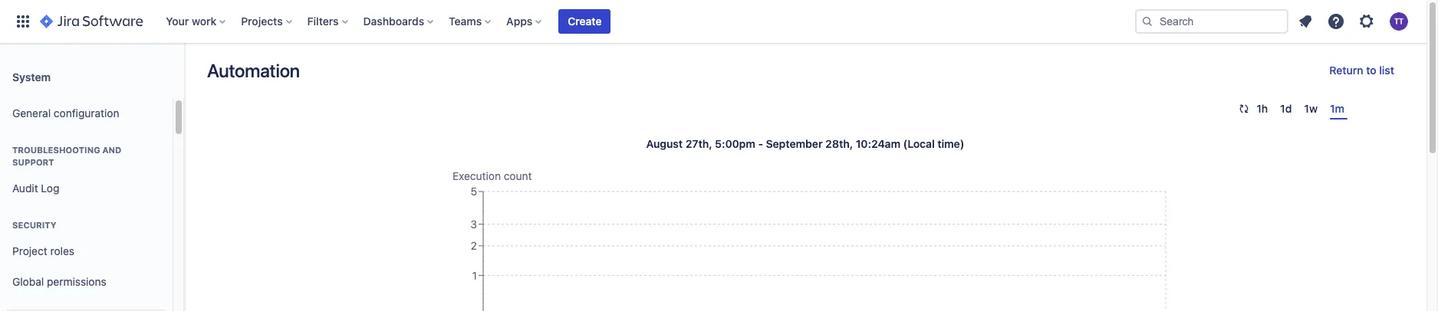 Task type: locate. For each thing, give the bounding box(es) containing it.
dashboards button
[[359, 9, 440, 34]]

projects
[[241, 15, 283, 28]]

27th,
[[685, 137, 712, 150]]

return to list button
[[1320, 58, 1404, 83]]

global
[[12, 275, 44, 288]]

troubleshooting and support group
[[6, 129, 166, 209]]

search image
[[1141, 15, 1154, 28]]

settings image
[[1358, 12, 1376, 31]]

5:00pm
[[715, 137, 755, 150]]

jira software image
[[40, 12, 143, 31], [40, 12, 143, 31]]

1d
[[1280, 102, 1292, 115]]

your
[[166, 15, 189, 28]]

10:24am
[[856, 137, 901, 150]]

your profile and settings image
[[1390, 12, 1408, 31]]

general
[[12, 106, 51, 119]]

work
[[192, 15, 216, 28]]

permissions
[[47, 275, 106, 288]]

count
[[504, 170, 532, 183]]

execution
[[453, 170, 501, 183]]

list
[[1379, 64, 1394, 77]]

project
[[12, 244, 47, 257]]

audit
[[12, 181, 38, 195]]

help image
[[1327, 12, 1345, 31]]

appswitcher icon image
[[14, 12, 32, 31]]

global permissions link
[[6, 267, 166, 298]]

return
[[1329, 64, 1363, 77]]

projects button
[[236, 9, 298, 34]]

primary element
[[9, 0, 1135, 43]]

return to list
[[1329, 64, 1394, 77]]

september
[[766, 137, 823, 150]]

audit log link
[[6, 173, 166, 204]]

august 27th, 5:00pm - september 28th, 10:24am (local time)
[[646, 137, 964, 150]]

automation
[[207, 60, 300, 81]]

banner
[[0, 0, 1427, 43]]

your work
[[166, 15, 216, 28]]



Task type: vqa. For each thing, say whether or not it's contained in the screenshot.
Open Project Icon
no



Task type: describe. For each thing, give the bounding box(es) containing it.
troubleshooting
[[12, 145, 100, 155]]

support
[[12, 157, 54, 167]]

and
[[102, 145, 121, 155]]

project roles link
[[6, 236, 166, 267]]

dashboards
[[363, 15, 424, 28]]

system
[[12, 70, 51, 83]]

security
[[12, 220, 56, 230]]

Search field
[[1135, 9, 1289, 34]]

1w
[[1304, 102, 1318, 115]]

august
[[646, 137, 683, 150]]

(local
[[903, 137, 935, 150]]

1m
[[1330, 102, 1345, 115]]

time)
[[937, 137, 964, 150]]

filters button
[[303, 9, 354, 34]]

reload image
[[1238, 103, 1250, 115]]

roles
[[50, 244, 74, 257]]

28th,
[[825, 137, 853, 150]]

troubleshooting and support
[[12, 145, 121, 167]]

-
[[758, 137, 763, 150]]

sidebar navigation image
[[167, 61, 201, 92]]

execution count
[[453, 170, 532, 183]]

configuration
[[54, 106, 119, 119]]

create button
[[559, 9, 611, 34]]

project roles
[[12, 244, 74, 257]]

create
[[568, 15, 602, 28]]

filters
[[307, 15, 339, 28]]

to
[[1366, 64, 1376, 77]]

audit log
[[12, 181, 59, 195]]

global permissions
[[12, 275, 106, 288]]

banner containing your work
[[0, 0, 1427, 43]]

1h
[[1256, 102, 1268, 115]]

security group
[[6, 204, 166, 302]]

log
[[41, 181, 59, 195]]

general configuration link
[[6, 98, 166, 129]]

notifications image
[[1296, 12, 1315, 31]]

general configuration
[[12, 106, 119, 119]]

your work button
[[161, 9, 232, 34]]



